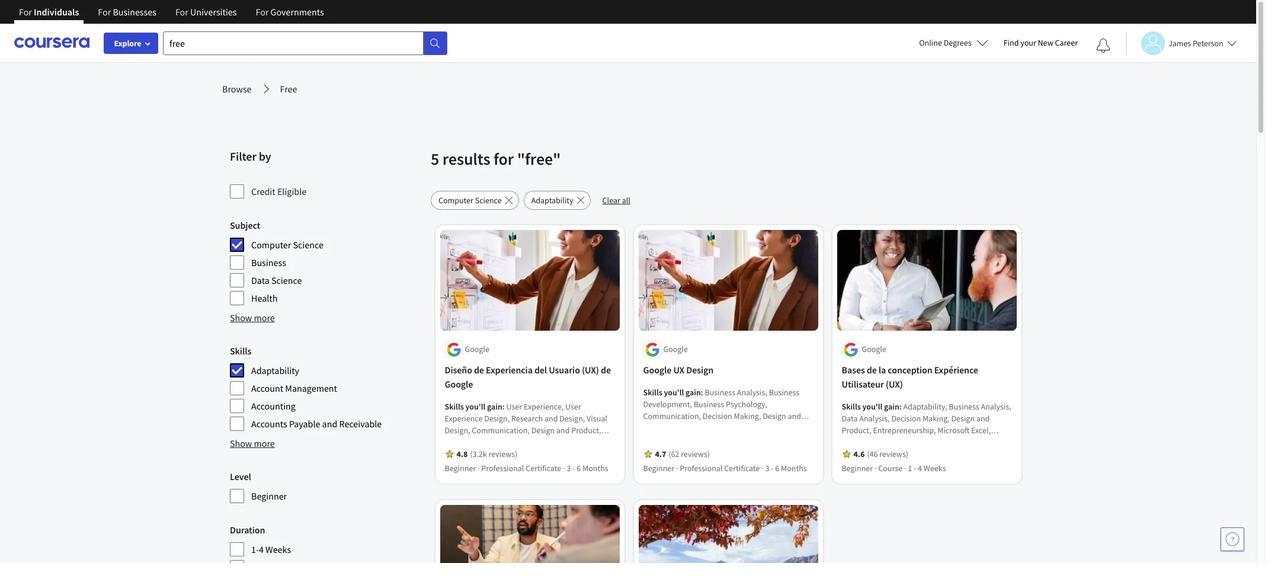 Task type: locate. For each thing, give the bounding box(es) containing it.
google for google
[[664, 344, 688, 355]]

find your new career
[[1004, 37, 1078, 48]]

1 horizontal spatial gain
[[686, 387, 701, 398]]

computer science up "data science"
[[251, 239, 324, 251]]

6 for diseño de experiencia del usuario (ux) de google
[[577, 463, 581, 474]]

2 show from the top
[[230, 437, 252, 449]]

4.7 (62 reviews)
[[655, 449, 710, 460]]

show down 'health'
[[230, 312, 252, 324]]

1 · from the left
[[478, 463, 480, 474]]

data
[[251, 274, 270, 286], [842, 413, 858, 424]]

0 horizontal spatial 3
[[567, 463, 571, 474]]

skills you'll gain : for ux
[[644, 387, 705, 398]]

1 reviews) from the left
[[489, 449, 518, 460]]

certificate for experiencia
[[526, 463, 562, 474]]

1 vertical spatial (ux)
[[886, 378, 903, 390]]

weeks right 1
[[924, 463, 946, 474]]

google for bases
[[862, 344, 887, 355]]

1 show more from the top
[[230, 312, 275, 324]]

clear all
[[602, 195, 630, 206]]

2 more from the top
[[254, 437, 275, 449]]

1 horizontal spatial :
[[701, 387, 704, 398]]

data up 'health'
[[251, 274, 270, 286]]

(46
[[867, 449, 878, 460]]

0 vertical spatial computer science
[[439, 195, 502, 206]]

(ux) down la
[[886, 378, 903, 390]]

1 vertical spatial show more
[[230, 437, 275, 449]]

1 - from the left
[[573, 463, 575, 474]]

subject group
[[230, 218, 424, 306]]

by
[[259, 149, 271, 164]]

1 horizontal spatial computer science
[[439, 195, 502, 206]]

beginner · professional certificate · 3 - 6 months down 4.8 (3.2k reviews)
[[445, 463, 609, 474]]

google for diseño
[[465, 344, 490, 355]]

adaptability button
[[524, 191, 591, 210]]

0 horizontal spatial certificate
[[526, 463, 562, 474]]

What do you want to learn? text field
[[163, 31, 424, 55]]

0 vertical spatial weeks
[[924, 463, 946, 474]]

3 reviews) from the left
[[880, 449, 909, 460]]

conception
[[888, 364, 933, 376]]

universities
[[190, 6, 237, 18]]

james
[[1169, 38, 1191, 48]]

0 vertical spatial adaptability
[[531, 195, 573, 206]]

(ux) inside bases de la conception expérience utilisateur (ux)
[[886, 378, 903, 390]]

show more button for health
[[230, 311, 275, 325]]

4 right 1
[[918, 463, 922, 474]]

career
[[1055, 37, 1078, 48]]

0 vertical spatial design
[[687, 364, 714, 376]]

science down 5 results for "free" at top left
[[475, 195, 502, 206]]

beginner · professional certificate · 3 - 6 months
[[445, 463, 609, 474], [644, 463, 807, 474]]

more for accounts payable and receivable
[[254, 437, 275, 449]]

(62
[[669, 449, 680, 460]]

computer inside 'subject' group
[[251, 239, 291, 251]]

google ux design link
[[644, 363, 814, 377]]

1 certificate from the left
[[526, 463, 562, 474]]

0 vertical spatial show more
[[230, 312, 275, 324]]

diseño
[[445, 364, 473, 376]]

help center image
[[1226, 532, 1240, 546]]

weeks inside "duration" group
[[266, 543, 291, 555]]

professional down 4.8 (3.2k reviews)
[[482, 463, 524, 474]]

0 horizontal spatial (ux)
[[582, 364, 599, 376]]

science inside button
[[475, 195, 502, 206]]

: down experiencia
[[503, 401, 505, 412]]

1 horizontal spatial business
[[949, 401, 980, 412]]

1 horizontal spatial certificate
[[725, 463, 760, 474]]

0 vertical spatial business
[[251, 257, 286, 268]]

coursera image
[[14, 33, 89, 52]]

(ux) inside diseño de experiencia del usuario (ux) de google
[[582, 364, 599, 376]]

6
[[577, 463, 581, 474], [776, 463, 780, 474]]

1 horizontal spatial months
[[781, 463, 807, 474]]

reviews) for la
[[880, 449, 909, 460]]

google up la
[[862, 344, 887, 355]]

la
[[879, 364, 886, 376]]

3 · from the left
[[676, 463, 679, 474]]

2 horizontal spatial you'll
[[863, 401, 883, 412]]

skills group
[[230, 344, 424, 431]]

de right diseño in the bottom left of the page
[[474, 364, 484, 376]]

de right the usuario
[[601, 364, 611, 376]]

3
[[567, 463, 571, 474], [766, 463, 770, 474]]

0 vertical spatial more
[[254, 312, 275, 324]]

analysis, up excel,
[[981, 401, 1012, 412]]

4 · from the left
[[762, 463, 764, 474]]

you'll down the utilisateur
[[863, 401, 883, 412]]

google up diseño in the bottom left of the page
[[465, 344, 490, 355]]

1 for from the left
[[19, 6, 32, 18]]

diseño de experiencia del usuario (ux) de google
[[445, 364, 611, 390]]

2 beginner · professional certificate · 3 - 6 months from the left
[[644, 463, 807, 474]]

1 vertical spatial show
[[230, 437, 252, 449]]

and up excel,
[[977, 413, 990, 424]]

businesses
[[113, 6, 156, 18]]

1 horizontal spatial professional
[[680, 463, 723, 474]]

beginner · professional certificate · 3 - 6 months down 4.7 (62 reviews)
[[644, 463, 807, 474]]

your
[[1021, 37, 1036, 48]]

2 horizontal spatial :
[[900, 401, 902, 412]]

google up the google ux design
[[664, 344, 688, 355]]

0 horizontal spatial beginner · professional certificate · 3 - 6 months
[[445, 463, 609, 474]]

de left la
[[867, 364, 877, 376]]

degrees
[[944, 37, 972, 48]]

show more button down 'health'
[[230, 311, 275, 325]]

1 horizontal spatial 3
[[766, 463, 770, 474]]

user
[[968, 437, 984, 448]]

science
[[475, 195, 502, 206], [293, 239, 324, 251], [271, 274, 302, 286]]

skills down the google ux design
[[644, 387, 663, 398]]

design right the ux
[[687, 364, 714, 376]]

filter by
[[230, 149, 271, 164]]

1 vertical spatial computer science
[[251, 239, 324, 251]]

0 horizontal spatial de
[[474, 364, 484, 376]]

1 more from the top
[[254, 312, 275, 324]]

bases de la conception expérience utilisateur (ux)
[[842, 364, 979, 390]]

0 horizontal spatial 6
[[577, 463, 581, 474]]

explore button
[[104, 33, 158, 54]]

duration group
[[230, 523, 424, 563]]

0 horizontal spatial months
[[583, 463, 609, 474]]

for left universities
[[175, 6, 188, 18]]

browse link
[[222, 82, 252, 96]]

0 vertical spatial science
[[475, 195, 502, 206]]

1 horizontal spatial you'll
[[664, 387, 684, 398]]

adaptability up account
[[251, 364, 299, 376]]

2 6 from the left
[[776, 463, 780, 474]]

entrepreneurship,
[[874, 425, 936, 436]]

certificate
[[526, 463, 562, 474], [725, 463, 760, 474]]

skills
[[230, 345, 251, 357], [644, 387, 663, 398], [445, 401, 464, 412], [842, 401, 861, 412]]

reviews)
[[489, 449, 518, 460], [681, 449, 710, 460], [880, 449, 909, 460]]

skills you'll gain :
[[644, 387, 705, 398], [445, 401, 507, 412], [842, 401, 904, 412]]

google inside the google ux design link
[[644, 364, 672, 376]]

2 professional from the left
[[680, 463, 723, 474]]

weeks
[[924, 463, 946, 474], [266, 543, 291, 555]]

for for universities
[[175, 6, 188, 18]]

adaptability down "free"
[[531, 195, 573, 206]]

skills down diseño in the bottom left of the page
[[445, 401, 464, 412]]

and right payable
[[322, 418, 337, 430]]

0 vertical spatial (ux)
[[582, 364, 599, 376]]

results
[[443, 148, 490, 169]]

1 horizontal spatial 6
[[776, 463, 780, 474]]

0 vertical spatial computer
[[439, 195, 473, 206]]

you'll
[[664, 387, 684, 398], [466, 401, 486, 412], [863, 401, 883, 412]]

4
[[918, 463, 922, 474], [259, 543, 264, 555]]

1 6 from the left
[[577, 463, 581, 474]]

1 vertical spatial show more button
[[230, 436, 275, 450]]

beginner up duration
[[251, 490, 287, 502]]

1 vertical spatial computer
[[251, 239, 291, 251]]

google
[[465, 344, 490, 355], [664, 344, 688, 355], [862, 344, 887, 355], [644, 364, 672, 376], [445, 378, 473, 390]]

accounting
[[251, 400, 296, 412]]

: up decision
[[900, 401, 902, 412]]

skills you'll gain : down the google ux design
[[644, 387, 705, 398]]

1 months from the left
[[583, 463, 609, 474]]

for left the businesses
[[98, 6, 111, 18]]

show for accounts payable and receivable
[[230, 437, 252, 449]]

and down entrepreneurship,
[[911, 437, 924, 448]]

(ux) right the usuario
[[582, 364, 599, 376]]

skills you'll gain : down diseño in the bottom left of the page
[[445, 401, 507, 412]]

show more
[[230, 312, 275, 324], [230, 437, 275, 449]]

-
[[573, 463, 575, 474], [771, 463, 774, 474], [914, 463, 917, 474]]

for left 'governments'
[[256, 6, 269, 18]]

show more down 'health'
[[230, 312, 275, 324]]

payable
[[289, 418, 320, 430]]

2 show more button from the top
[[230, 436, 275, 450]]

: for experiencia
[[503, 401, 505, 412]]

: down the google ux design
[[701, 387, 704, 398]]

business up "data science"
[[251, 257, 286, 268]]

0 horizontal spatial and
[[322, 418, 337, 430]]

1 vertical spatial design
[[952, 413, 975, 424]]

0 horizontal spatial data
[[251, 274, 270, 286]]

reviews) right (3.2k
[[489, 449, 518, 460]]

gain up decision
[[885, 401, 900, 412]]

1 horizontal spatial analysis,
[[981, 401, 1012, 412]]

ux
[[674, 364, 685, 376]]

0 horizontal spatial -
[[573, 463, 575, 474]]

0 horizontal spatial analysis,
[[860, 413, 890, 424]]

computer down results
[[439, 195, 473, 206]]

1 horizontal spatial (ux)
[[886, 378, 903, 390]]

1 horizontal spatial data
[[842, 413, 858, 424]]

2 horizontal spatial and
[[977, 413, 990, 424]]

skills you'll gain : down the utilisateur
[[842, 401, 904, 412]]

1 de from the left
[[474, 364, 484, 376]]

1 horizontal spatial computer
[[439, 195, 473, 206]]

4 inside "duration" group
[[259, 543, 264, 555]]

eligible
[[277, 185, 307, 197]]

1 vertical spatial adaptability
[[251, 364, 299, 376]]

reviews) down strategy at the bottom right
[[880, 449, 909, 460]]

adaptability inside skills group
[[251, 364, 299, 376]]

0 vertical spatial analysis,
[[981, 401, 1012, 412]]

0 vertical spatial show more button
[[230, 311, 275, 325]]

1 show from the top
[[230, 312, 252, 324]]

beginner down 4.8
[[445, 463, 476, 474]]

you'll down the google ux design
[[664, 387, 684, 398]]

you'll down diseño in the bottom left of the page
[[466, 401, 486, 412]]

computer
[[439, 195, 473, 206], [251, 239, 291, 251]]

google left the ux
[[644, 364, 672, 376]]

1 horizontal spatial reviews)
[[681, 449, 710, 460]]

1 beginner · professional certificate · 3 - 6 months from the left
[[445, 463, 609, 474]]

0 horizontal spatial adaptability
[[251, 364, 299, 376]]

business inside 'subject' group
[[251, 257, 286, 268]]

data up product,
[[842, 413, 858, 424]]

for
[[494, 148, 514, 169]]

show more down "accounts"
[[230, 437, 275, 449]]

skills up account
[[230, 345, 251, 357]]

more down "accounts"
[[254, 437, 275, 449]]

business inside adaptability, business analysis, data analysis, decision making, design and product, entrepreneurship, microsoft excel, resilience, strategy and operations, user experience
[[949, 401, 980, 412]]

professional for experiencia
[[482, 463, 524, 474]]

1 vertical spatial 4
[[259, 543, 264, 555]]

science up "data science"
[[293, 239, 324, 251]]

3 de from the left
[[867, 364, 877, 376]]

0 horizontal spatial 4
[[259, 543, 264, 555]]

4 down duration
[[259, 543, 264, 555]]

0 horizontal spatial weeks
[[266, 543, 291, 555]]

beginner for bases de la conception expérience utilisateur (ux)
[[842, 463, 873, 474]]

0 horizontal spatial gain
[[487, 401, 503, 412]]

gain
[[686, 387, 701, 398], [487, 401, 503, 412], [885, 401, 900, 412]]

you'll for de
[[466, 401, 486, 412]]

months for diseño de experiencia del usuario (ux) de google
[[583, 463, 609, 474]]

computer science down results
[[439, 195, 502, 206]]

beginner down 4.7
[[644, 463, 675, 474]]

science up 'health'
[[271, 274, 302, 286]]

1 horizontal spatial adaptability
[[531, 195, 573, 206]]

1 horizontal spatial design
[[952, 413, 975, 424]]

2 vertical spatial science
[[271, 274, 302, 286]]

1 horizontal spatial -
[[771, 463, 774, 474]]

None search field
[[163, 31, 447, 55]]

4 for from the left
[[256, 6, 269, 18]]

google down diseño in the bottom left of the page
[[445, 378, 473, 390]]

1 vertical spatial weeks
[[266, 543, 291, 555]]

1 horizontal spatial de
[[601, 364, 611, 376]]

2 certificate from the left
[[725, 463, 760, 474]]

show more button for accounts payable and receivable
[[230, 436, 275, 450]]

computer science inside button
[[439, 195, 502, 206]]

2 for from the left
[[98, 6, 111, 18]]

show more button down "accounts"
[[230, 436, 275, 450]]

2 horizontal spatial -
[[914, 463, 917, 474]]

0 horizontal spatial skills you'll gain :
[[445, 401, 507, 412]]

1 vertical spatial data
[[842, 413, 858, 424]]

show notifications image
[[1096, 39, 1111, 53]]

beginner
[[445, 463, 476, 474], [644, 463, 675, 474], [842, 463, 873, 474], [251, 490, 287, 502]]

subject
[[230, 219, 260, 231]]

: for design
[[701, 387, 704, 398]]

more down 'health'
[[254, 312, 275, 324]]

analysis, up product,
[[860, 413, 890, 424]]

beginner inside level group
[[251, 490, 287, 502]]

adaptability
[[531, 195, 573, 206], [251, 364, 299, 376]]

0 vertical spatial 4
[[918, 463, 922, 474]]

clear all button
[[595, 191, 638, 210]]

bases de la conception expérience utilisateur (ux) link
[[842, 363, 1012, 391]]

0 horizontal spatial you'll
[[466, 401, 486, 412]]

2 show more from the top
[[230, 437, 275, 449]]

1 horizontal spatial beginner · professional certificate · 3 - 6 months
[[644, 463, 807, 474]]

beginner · course · 1 - 4 weeks
[[842, 463, 946, 474]]

1 vertical spatial business
[[949, 401, 980, 412]]

professional down 4.7 (62 reviews)
[[680, 463, 723, 474]]

operations,
[[926, 437, 966, 448]]

gain down the google ux design
[[686, 387, 701, 398]]

0 horizontal spatial reviews)
[[489, 449, 518, 460]]

2 reviews) from the left
[[681, 449, 710, 460]]

gain down experiencia
[[487, 401, 503, 412]]

1 horizontal spatial 4
[[918, 463, 922, 474]]

credit eligible
[[251, 185, 307, 197]]

computer science
[[439, 195, 502, 206], [251, 239, 324, 251]]

2 months from the left
[[781, 463, 807, 474]]

1 3 from the left
[[567, 463, 571, 474]]

2 horizontal spatial gain
[[885, 401, 900, 412]]

1 professional from the left
[[482, 463, 524, 474]]

2 horizontal spatial de
[[867, 364, 877, 376]]

design inside adaptability, business analysis, data analysis, decision making, design and product, entrepreneurship, microsoft excel, resilience, strategy and operations, user experience
[[952, 413, 975, 424]]

0 horizontal spatial :
[[503, 401, 505, 412]]

2 horizontal spatial reviews)
[[880, 449, 909, 460]]

1 show more button from the top
[[230, 311, 275, 325]]

show up level
[[230, 437, 252, 449]]

2 3 from the left
[[766, 463, 770, 474]]

3 for from the left
[[175, 6, 188, 18]]

skills you'll gain : for de
[[445, 401, 507, 412]]

0 vertical spatial data
[[251, 274, 270, 286]]

1 vertical spatial more
[[254, 437, 275, 449]]

0 horizontal spatial design
[[687, 364, 714, 376]]

beginner down 4.6 on the bottom right
[[842, 463, 873, 474]]

0 horizontal spatial computer science
[[251, 239, 324, 251]]

reviews) right (62
[[681, 449, 710, 460]]

0 horizontal spatial business
[[251, 257, 286, 268]]

computer science button
[[431, 191, 519, 210]]

design up the microsoft
[[952, 413, 975, 424]]

skills up product,
[[842, 401, 861, 412]]

3 for diseño de experiencia del usuario (ux) de google
[[567, 463, 571, 474]]

banner navigation
[[9, 0, 333, 33]]

0 horizontal spatial computer
[[251, 239, 291, 251]]

more
[[254, 312, 275, 324], [254, 437, 275, 449]]

1 horizontal spatial skills you'll gain :
[[644, 387, 705, 398]]

0 horizontal spatial professional
[[482, 463, 524, 474]]

months
[[583, 463, 609, 474], [781, 463, 807, 474]]

computer science inside 'subject' group
[[251, 239, 324, 251]]

·
[[478, 463, 480, 474], [563, 463, 565, 474], [676, 463, 679, 474], [762, 463, 764, 474], [875, 463, 877, 474], [905, 463, 907, 474]]

business up the microsoft
[[949, 401, 980, 412]]

computer down 'subject'
[[251, 239, 291, 251]]

2 - from the left
[[771, 463, 774, 474]]

de inside bases de la conception expérience utilisateur (ux)
[[867, 364, 877, 376]]

for left individuals
[[19, 6, 32, 18]]

weeks right 1-
[[266, 543, 291, 555]]

0 vertical spatial show
[[230, 312, 252, 324]]

computer inside computer science button
[[439, 195, 473, 206]]

level group
[[230, 469, 424, 504]]



Task type: describe. For each thing, give the bounding box(es) containing it.
4.8
[[457, 449, 468, 460]]

certificate for design
[[725, 463, 760, 474]]

for universities
[[175, 6, 237, 18]]

2 · from the left
[[563, 463, 565, 474]]

resilience,
[[842, 437, 879, 448]]

account management
[[251, 382, 337, 394]]

level
[[230, 471, 251, 482]]

de for bases
[[867, 364, 877, 376]]

reviews) for design
[[681, 449, 710, 460]]

- for google ux design
[[771, 463, 774, 474]]

account
[[251, 382, 283, 394]]

adaptability,
[[904, 401, 948, 412]]

show more for health
[[230, 312, 275, 324]]

adaptability inside button
[[531, 195, 573, 206]]

bases
[[842, 364, 865, 376]]

credit
[[251, 185, 275, 197]]

months for google ux design
[[781, 463, 807, 474]]

professional for design
[[680, 463, 723, 474]]

1-
[[251, 543, 259, 555]]

course
[[879, 463, 903, 474]]

5 · from the left
[[875, 463, 877, 474]]

for for individuals
[[19, 6, 32, 18]]

james peterson button
[[1126, 31, 1237, 55]]

for governments
[[256, 6, 324, 18]]

james peterson
[[1169, 38, 1224, 48]]

for businesses
[[98, 6, 156, 18]]

experiencia
[[486, 364, 533, 376]]

4.6 (46 reviews)
[[854, 449, 909, 460]]

- for diseño de experiencia del usuario (ux) de google
[[573, 463, 575, 474]]

beginner · professional certificate · 3 - 6 months for experiencia
[[445, 463, 609, 474]]

5
[[431, 148, 439, 169]]

beginner for diseño de experiencia del usuario (ux) de google
[[445, 463, 476, 474]]

strategy
[[881, 437, 909, 448]]

for for governments
[[256, 6, 269, 18]]

free
[[280, 83, 297, 95]]

diseño de experiencia del usuario (ux) de google link
[[445, 363, 615, 391]]

beginner for google ux design
[[644, 463, 675, 474]]

data inside 'subject' group
[[251, 274, 270, 286]]

filter
[[230, 149, 256, 164]]

more for health
[[254, 312, 275, 324]]

design inside the google ux design link
[[687, 364, 714, 376]]

for individuals
[[19, 6, 79, 18]]

experience
[[842, 449, 880, 460]]

3 - from the left
[[914, 463, 917, 474]]

online
[[919, 37, 942, 48]]

adaptability, business analysis, data analysis, decision making, design and product, entrepreneurship, microsoft excel, resilience, strategy and operations, user experience
[[842, 401, 1012, 460]]

google inside diseño de experiencia del usuario (ux) de google
[[445, 378, 473, 390]]

new
[[1038, 37, 1054, 48]]

microsoft
[[938, 425, 970, 436]]

health
[[251, 292, 278, 304]]

6 · from the left
[[905, 463, 907, 474]]

reviews) for experiencia
[[489, 449, 518, 460]]

for for businesses
[[98, 6, 111, 18]]

2 de from the left
[[601, 364, 611, 376]]

decision
[[892, 413, 921, 424]]

skills inside group
[[230, 345, 251, 357]]

peterson
[[1193, 38, 1224, 48]]

1
[[908, 463, 912, 474]]

del
[[535, 364, 547, 376]]

accounts payable and receivable
[[251, 418, 382, 430]]

usuario
[[549, 364, 580, 376]]

and inside skills group
[[322, 418, 337, 430]]

show more for accounts payable and receivable
[[230, 437, 275, 449]]

utilisateur
[[842, 378, 884, 390]]

expérience
[[935, 364, 979, 376]]

duration
[[230, 524, 265, 536]]

accounts
[[251, 418, 287, 430]]

online degrees button
[[910, 30, 998, 56]]

google ux design
[[644, 364, 714, 376]]

4.7
[[655, 449, 667, 460]]

all
[[622, 195, 630, 206]]

1-4 weeks
[[251, 543, 291, 555]]

receivable
[[339, 418, 382, 430]]

"free"
[[517, 148, 561, 169]]

show for health
[[230, 312, 252, 324]]

find
[[1004, 37, 1019, 48]]

1 vertical spatial analysis,
[[860, 413, 890, 424]]

product,
[[842, 425, 872, 436]]

governments
[[271, 6, 324, 18]]

1 horizontal spatial weeks
[[924, 463, 946, 474]]

making,
[[923, 413, 950, 424]]

online degrees
[[919, 37, 972, 48]]

1 vertical spatial science
[[293, 239, 324, 251]]

individuals
[[34, 6, 79, 18]]

1 horizontal spatial and
[[911, 437, 924, 448]]

4.8 (3.2k reviews)
[[457, 449, 518, 460]]

6 for google ux design
[[776, 463, 780, 474]]

find your new career link
[[998, 36, 1084, 50]]

data inside adaptability, business analysis, data analysis, decision making, design and product, entrepreneurship, microsoft excel, resilience, strategy and operations, user experience
[[842, 413, 858, 424]]

clear
[[602, 195, 620, 206]]

explore
[[114, 38, 141, 49]]

you'll for ux
[[664, 387, 684, 398]]

browse
[[222, 83, 252, 95]]

management
[[285, 382, 337, 394]]

4.6
[[854, 449, 865, 460]]

5 results for "free"
[[431, 148, 561, 169]]

(3.2k
[[470, 449, 487, 460]]

2 horizontal spatial skills you'll gain :
[[842, 401, 904, 412]]

gain for experiencia
[[487, 401, 503, 412]]

excel,
[[972, 425, 991, 436]]

gain for design
[[686, 387, 701, 398]]

3 for google ux design
[[766, 463, 770, 474]]

de for diseño
[[474, 364, 484, 376]]

beginner · professional certificate · 3 - 6 months for design
[[644, 463, 807, 474]]

data science
[[251, 274, 302, 286]]



Task type: vqa. For each thing, say whether or not it's contained in the screenshot.
first "University of North Texas logo" from the right
no



